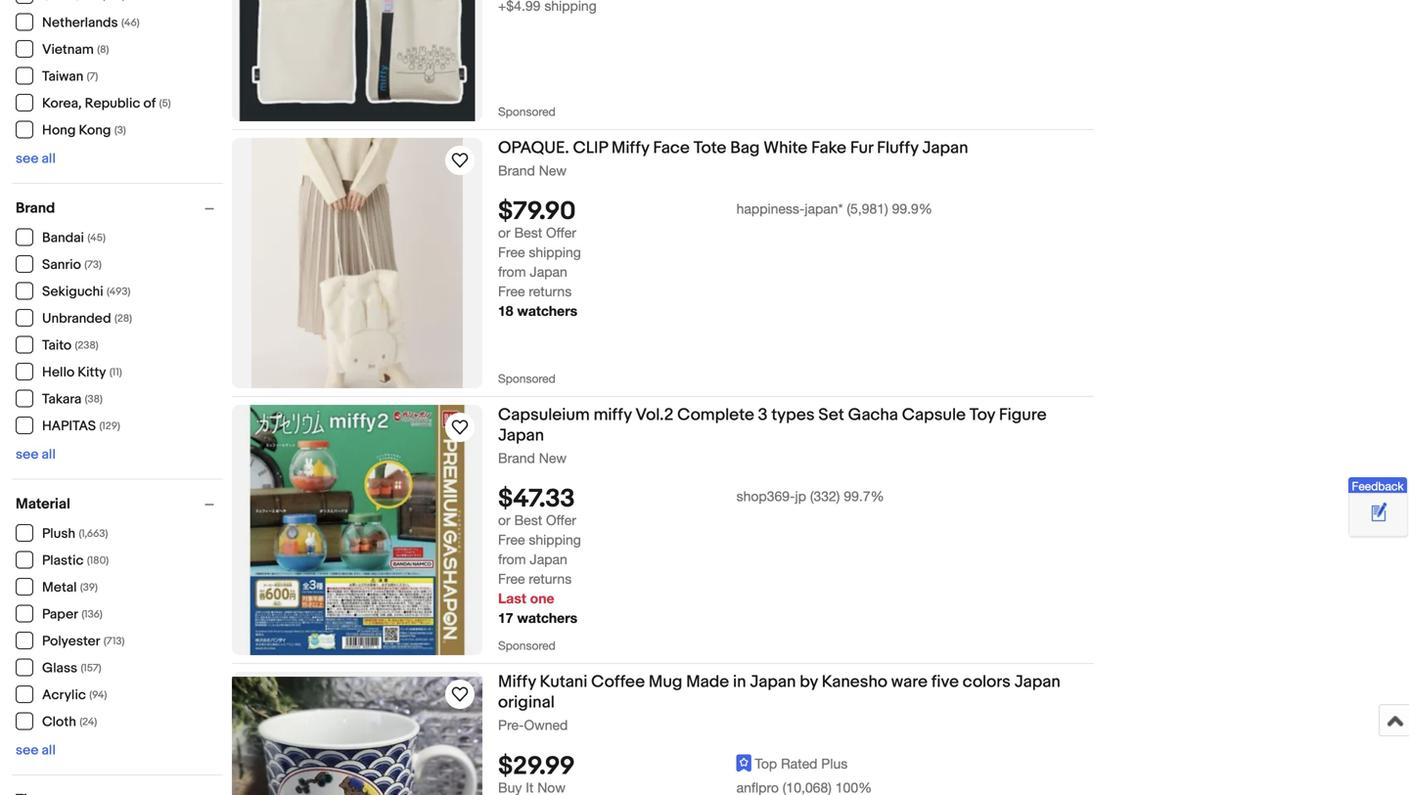Task type: describe. For each thing, give the bounding box(es) containing it.
happiness-
[[737, 201, 805, 217]]

clip
[[573, 138, 608, 159]]

brand inside capsuleium miffy vol.2 complete 3 types set gacha capsule toy figure japan brand new
[[498, 450, 535, 467]]

sekiguchi (493)
[[42, 284, 131, 301]]

(3)
[[114, 124, 126, 137]]

bandai
[[42, 230, 84, 247]]

taito
[[42, 338, 72, 354]]

netherlands (46)
[[42, 15, 140, 31]]

acrylic (94)
[[42, 688, 107, 704]]

glass
[[42, 661, 77, 678]]

hong kong (3)
[[42, 122, 126, 139]]

(332)
[[810, 489, 840, 505]]

4 free from the top
[[498, 571, 525, 588]]

returns for watchers
[[529, 284, 572, 300]]

3
[[758, 405, 768, 426]]

coffee
[[592, 673, 645, 693]]

new inside capsuleium miffy vol.2 complete 3 types set gacha capsule toy figure japan brand new
[[539, 450, 567, 467]]

unbranded
[[42, 311, 111, 327]]

offer for happiness-japan* (5,981) 99.9% or best offer free shipping from japan free returns 18 watchers
[[546, 225, 577, 241]]

rated
[[781, 756, 818, 772]]

republic
[[85, 95, 140, 112]]

brand button
[[16, 200, 223, 217]]

(38)
[[85, 394, 103, 406]]

(493)
[[107, 286, 131, 299]]

kanesho
[[822, 673, 888, 693]]

taiwan (7)
[[42, 69, 98, 85]]

(24)
[[80, 717, 97, 729]]

capsuleium miffy vol.2 complete 3 types set gacha capsule toy figure japan image
[[232, 405, 483, 656]]

miffy kutani coffee mug made in japan by kanesho ware five colors japan original image
[[232, 677, 483, 796]]

(7)
[[87, 70, 98, 83]]

fake
[[812, 138, 847, 159]]

netherlands
[[42, 15, 118, 31]]

cloth (24)
[[42, 715, 97, 731]]

bandai (45)
[[42, 230, 106, 247]]

(8)
[[97, 44, 109, 56]]

$79.90
[[498, 197, 576, 227]]

offer for shop369-jp (332) 99.7% or best offer free shipping from japan free returns last one 17 watchers
[[546, 513, 577, 529]]

(1,663)
[[79, 528, 108, 541]]

taito (238)
[[42, 338, 99, 354]]

new inside 'opaque. clip miffy face tote bag white fake fur fluffy japan brand new'
[[539, 163, 567, 179]]

toy
[[970, 405, 996, 426]]

metal (39)
[[42, 580, 98, 597]]

fur
[[851, 138, 874, 159]]

polyester (713)
[[42, 634, 125, 651]]

material
[[16, 496, 70, 514]]

2 free from the top
[[498, 284, 525, 300]]

(45)
[[87, 232, 106, 245]]

takara
[[42, 392, 82, 408]]

best for shop369-jp (332) 99.7% or best offer free shipping from japan free returns last one 17 watchers
[[515, 513, 543, 529]]

opaque.
[[498, 138, 570, 159]]

opaque. clip miffy face tote bag white fake fur fluffy japan heading
[[498, 138, 969, 159]]

see for brand
[[16, 447, 39, 464]]

shipping for watchers
[[529, 244, 581, 261]]

$47.33
[[498, 485, 575, 515]]

fluffy
[[877, 138, 919, 159]]

capsuleium miffy vol.2 complete 3 types set gacha capsule toy figure japan heading
[[498, 405, 1047, 446]]

made
[[687, 673, 730, 693]]

watchers inside 'happiness-japan* (5,981) 99.9% or best offer free shipping from japan free returns 18 watchers'
[[517, 303, 578, 319]]

material button
[[16, 496, 223, 514]]

of
[[143, 95, 156, 112]]

owned
[[524, 718, 568, 734]]

from for 18
[[498, 264, 526, 280]]

miffy inside miffy kutani coffee mug made in japan by kanesho ware five colors japan original pre-owned
[[498, 673, 536, 693]]

shop369-
[[737, 489, 796, 505]]

(46)
[[121, 17, 140, 29]]

watchers inside shop369-jp (332) 99.7% or best offer free shipping from japan free returns last one 17 watchers
[[517, 611, 578, 627]]

plastic
[[42, 553, 84, 570]]

from for last
[[498, 552, 526, 568]]

hapitas
[[42, 419, 96, 435]]

3 free from the top
[[498, 532, 525, 548]]

top
[[755, 756, 778, 772]]

(5)
[[159, 97, 171, 110]]

(94)
[[89, 690, 107, 702]]

shipping for one
[[529, 532, 581, 548]]

vol.2
[[636, 405, 674, 426]]

hapitas (129)
[[42, 419, 120, 435]]

sanrio (73)
[[42, 257, 102, 274]]

japan right colors
[[1015, 673, 1061, 693]]

japan inside 'opaque. clip miffy face tote bag white fake fur fluffy japan brand new'
[[923, 138, 969, 159]]

see for material
[[16, 743, 39, 760]]

shop369-jp (332) 99.7% or best offer free shipping from japan free returns last one 17 watchers
[[498, 489, 885, 627]]

hello
[[42, 365, 75, 381]]

1 all from the top
[[42, 151, 56, 167]]

taiwan
[[42, 69, 83, 85]]

set
[[819, 405, 845, 426]]

vietnam
[[42, 42, 94, 58]]

(136)
[[82, 609, 103, 622]]

ware
[[892, 673, 928, 693]]

complete
[[678, 405, 755, 426]]

vietnam (8)
[[42, 42, 109, 58]]

feedback
[[1353, 480, 1405, 493]]

capsuleium miffy vol.2 complete 3 types set gacha capsule toy figure japan link
[[498, 405, 1095, 450]]

1 see from the top
[[16, 151, 39, 167]]

sanrio
[[42, 257, 81, 274]]

one
[[530, 591, 555, 607]]

(180)
[[87, 555, 109, 568]]

(39)
[[80, 582, 98, 595]]

korea, republic of (5)
[[42, 95, 171, 112]]

kong
[[79, 122, 111, 139]]

opaque. clip miffy face tote bag white fake fur fluffy japan brand new
[[498, 138, 969, 179]]

top rated plus image
[[737, 755, 752, 773]]

takara (38)
[[42, 392, 103, 408]]

miffy kutani coffee mug made in japan by kanesho ware five colors japan original heading
[[498, 673, 1061, 714]]



Task type: locate. For each thing, give the bounding box(es) containing it.
see all for brand
[[16, 447, 56, 464]]

plus
[[822, 756, 848, 772]]

in
[[733, 673, 747, 693]]

bag
[[731, 138, 760, 159]]

0 vertical spatial watchers
[[517, 303, 578, 319]]

offer up one at the bottom
[[546, 513, 577, 529]]

0 vertical spatial see all button
[[16, 151, 56, 167]]

1 horizontal spatial miffy
[[612, 138, 650, 159]]

best up one at the bottom
[[515, 513, 543, 529]]

shipping inside shop369-jp (332) 99.7% or best offer free shipping from japan free returns last one 17 watchers
[[529, 532, 581, 548]]

1 vertical spatial watchers
[[517, 611, 578, 627]]

korea,
[[42, 95, 82, 112]]

kitty
[[78, 365, 106, 381]]

1 vertical spatial best
[[515, 513, 543, 529]]

figure
[[999, 405, 1047, 426]]

0 vertical spatial shipping
[[529, 244, 581, 261]]

miffy kutani coffee mug made in japan by kanesho ware five colors japan original link
[[498, 673, 1095, 717]]

miffy
[[594, 405, 632, 426]]

best inside shop369-jp (332) 99.7% or best offer free shipping from japan free returns last one 17 watchers
[[515, 513, 543, 529]]

1 vertical spatial offer
[[546, 513, 577, 529]]

shipping
[[529, 244, 581, 261], [529, 532, 581, 548]]

japan inside shop369-jp (332) 99.7% or best offer free shipping from japan free returns last one 17 watchers
[[530, 552, 568, 568]]

2 or from the top
[[498, 513, 511, 529]]

3 all from the top
[[42, 743, 56, 760]]

1 watchers from the top
[[517, 303, 578, 319]]

99.7%
[[844, 489, 885, 505]]

2 see all button from the top
[[16, 447, 56, 464]]

1 vertical spatial returns
[[529, 571, 572, 588]]

0 vertical spatial all
[[42, 151, 56, 167]]

original
[[498, 693, 555, 714]]

see all down hapitas at the left bottom of the page
[[16, 447, 56, 464]]

types
[[772, 405, 815, 426]]

see all button
[[16, 151, 56, 167], [16, 447, 56, 464], [16, 743, 56, 760]]

2 from from the top
[[498, 552, 526, 568]]

2 see all from the top
[[16, 447, 56, 464]]

tote
[[694, 138, 727, 159]]

miffy kutani coffee mug made in japan by kanesho ware five colors japan original pre-owned
[[498, 673, 1061, 734]]

japan inside 'happiness-japan* (5,981) 99.9% or best offer free shipping from japan free returns 18 watchers'
[[530, 264, 568, 280]]

(157)
[[81, 663, 101, 676]]

or inside 'happiness-japan* (5,981) 99.9% or best offer free shipping from japan free returns 18 watchers'
[[498, 225, 511, 241]]

1 offer from the top
[[546, 225, 577, 241]]

1 see all button from the top
[[16, 151, 56, 167]]

(713)
[[104, 636, 125, 649]]

best down opaque.
[[515, 225, 543, 241]]

1 best from the top
[[515, 225, 543, 241]]

returns down $79.90
[[529, 284, 572, 300]]

see all button down cloth
[[16, 743, 56, 760]]

or for shop369-jp (332) 99.7% or best offer free shipping from japan free returns last one 17 watchers
[[498, 513, 511, 529]]

miffy up pre-
[[498, 673, 536, 693]]

offer
[[546, 225, 577, 241], [546, 513, 577, 529]]

japan right in
[[750, 673, 796, 693]]

from
[[498, 264, 526, 280], [498, 552, 526, 568]]

pre-
[[498, 718, 524, 734]]

brand up bandai
[[16, 200, 55, 217]]

1 vertical spatial see all button
[[16, 447, 56, 464]]

miffy inside 'opaque. clip miffy face tote bag white fake fur fluffy japan brand new'
[[612, 138, 650, 159]]

2 best from the top
[[515, 513, 543, 529]]

metal
[[42, 580, 77, 597]]

0 vertical spatial new
[[539, 163, 567, 179]]

five
[[932, 673, 959, 693]]

japan right watch capsuleium miffy vol.2 complete 3 types set gacha capsule toy figure japan image
[[498, 426, 544, 446]]

paper
[[42, 607, 78, 624]]

0 horizontal spatial miffy
[[498, 673, 536, 693]]

happiness-japan* (5,981) 99.9% or best offer free shipping from japan free returns 18 watchers
[[498, 201, 933, 319]]

plush (1,663)
[[42, 526, 108, 543]]

offer inside 'happiness-japan* (5,981) 99.9% or best offer free shipping from japan free returns 18 watchers'
[[546, 225, 577, 241]]

japan inside capsuleium miffy vol.2 complete 3 types set gacha capsule toy figure japan brand new
[[498, 426, 544, 446]]

japan right fluffy
[[923, 138, 969, 159]]

0 vertical spatial from
[[498, 264, 526, 280]]

watchers
[[517, 303, 578, 319], [517, 611, 578, 627]]

see all down hong
[[16, 151, 56, 167]]

returns
[[529, 284, 572, 300], [529, 571, 572, 588]]

or inside shop369-jp (332) 99.7% or best offer free shipping from japan free returns last one 17 watchers
[[498, 513, 511, 529]]

free up last
[[498, 571, 525, 588]]

see all button for brand
[[16, 447, 56, 464]]

polyester
[[42, 634, 100, 651]]

0 vertical spatial see
[[16, 151, 39, 167]]

offer down opaque.
[[546, 225, 577, 241]]

1 vertical spatial all
[[42, 447, 56, 464]]

or up last
[[498, 513, 511, 529]]

capsuleium
[[498, 405, 590, 426]]

kutani
[[540, 673, 588, 693]]

(11)
[[110, 367, 122, 379]]

shipping inside 'happiness-japan* (5,981) 99.9% or best offer free shipping from japan free returns 18 watchers'
[[529, 244, 581, 261]]

1 vertical spatial or
[[498, 513, 511, 529]]

1 new from the top
[[539, 163, 567, 179]]

0 vertical spatial offer
[[546, 225, 577, 241]]

0 vertical spatial returns
[[529, 284, 572, 300]]

see all button down hong
[[16, 151, 56, 167]]

brand up $47.33
[[498, 450, 535, 467]]

returns for one
[[529, 571, 572, 588]]

capsule
[[902, 405, 966, 426]]

all for brand
[[42, 447, 56, 464]]

3 see from the top
[[16, 743, 39, 760]]

0 vertical spatial best
[[515, 225, 543, 241]]

1 see all from the top
[[16, 151, 56, 167]]

(238)
[[75, 340, 99, 352]]

opaque. clip miffy face tote bag white fake fur fluffy japan image
[[252, 138, 463, 389]]

or for happiness-japan* (5,981) 99.9% or best offer free shipping from japan free returns 18 watchers
[[498, 225, 511, 241]]

3 see all button from the top
[[16, 743, 56, 760]]

watch miffy kutani coffee mug made in japan by kanesho ware five colors japan original image
[[448, 684, 472, 707]]

returns inside 'happiness-japan* (5,981) 99.9% or best offer free shipping from japan free returns 18 watchers'
[[529, 284, 572, 300]]

1 vertical spatial from
[[498, 552, 526, 568]]

miffy
[[612, 138, 650, 159], [498, 673, 536, 693]]

brand
[[498, 163, 535, 179], [16, 200, 55, 217], [498, 450, 535, 467]]

2 vertical spatial see all button
[[16, 743, 56, 760]]

returns inside shop369-jp (332) 99.7% or best offer free shipping from japan free returns last one 17 watchers
[[529, 571, 572, 588]]

see all for material
[[16, 743, 56, 760]]

or up 18
[[498, 225, 511, 241]]

0 vertical spatial see all
[[16, 151, 56, 167]]

free up 18
[[498, 284, 525, 300]]

1 free from the top
[[498, 244, 525, 261]]

1 vertical spatial brand
[[16, 200, 55, 217]]

watchers right 18
[[517, 303, 578, 319]]

1 or from the top
[[498, 225, 511, 241]]

mug
[[649, 673, 683, 693]]

capsuleium miffy vol.2 complete 3 types set gacha capsule toy figure japan brand new
[[498, 405, 1047, 467]]

colors
[[963, 673, 1011, 693]]

2 offer from the top
[[546, 513, 577, 529]]

or
[[498, 225, 511, 241], [498, 513, 511, 529]]

new down capsuleium
[[539, 450, 567, 467]]

by
[[800, 673, 818, 693]]

all for material
[[42, 743, 56, 760]]

watch capsuleium miffy vol.2 complete 3 types set gacha capsule toy figure japan image
[[448, 416, 472, 440]]

2 vertical spatial see all
[[16, 743, 56, 760]]

3 see all from the top
[[16, 743, 56, 760]]

japan down $79.90
[[530, 264, 568, 280]]

18
[[498, 303, 514, 319]]

offer inside shop369-jp (332) 99.7% or best offer free shipping from japan free returns last one 17 watchers
[[546, 513, 577, 529]]

shipping down $47.33
[[529, 532, 581, 548]]

see all button down hapitas at the left bottom of the page
[[16, 447, 56, 464]]

2 vertical spatial all
[[42, 743, 56, 760]]

2 vertical spatial brand
[[498, 450, 535, 467]]

plastic (180)
[[42, 553, 109, 570]]

all down hapitas at the left bottom of the page
[[42, 447, 56, 464]]

2 returns from the top
[[529, 571, 572, 588]]

best
[[515, 225, 543, 241], [515, 513, 543, 529]]

glass (157)
[[42, 661, 101, 678]]

(28)
[[115, 313, 132, 326]]

all down hong
[[42, 151, 56, 167]]

white
[[764, 138, 808, 159]]

(129)
[[99, 421, 120, 433]]

1 returns from the top
[[529, 284, 572, 300]]

top rated plus
[[755, 756, 848, 772]]

face
[[653, 138, 690, 159]]

1 vertical spatial see all
[[16, 447, 56, 464]]

2 new from the top
[[539, 450, 567, 467]]

free down $47.33
[[498, 532, 525, 548]]

1 vertical spatial new
[[539, 450, 567, 467]]

1 vertical spatial see
[[16, 447, 39, 464]]

unbranded (28)
[[42, 311, 132, 327]]

watch opaque. clip miffy face tote bag white fake fur fluffy japan image
[[448, 149, 472, 172]]

from inside 'happiness-japan* (5,981) 99.9% or best offer free shipping from japan free returns 18 watchers'
[[498, 264, 526, 280]]

2 shipping from the top
[[529, 532, 581, 548]]

(5,981)
[[847, 201, 889, 217]]

see all down cloth
[[16, 743, 56, 760]]

returns up one at the bottom
[[529, 571, 572, 588]]

best inside 'happiness-japan* (5,981) 99.9% or best offer free shipping from japan free returns 18 watchers'
[[515, 225, 543, 241]]

0 vertical spatial or
[[498, 225, 511, 241]]

new down opaque.
[[539, 163, 567, 179]]

1 vertical spatial miffy
[[498, 673, 536, 693]]

shipping down $79.90
[[529, 244, 581, 261]]

japan
[[923, 138, 969, 159], [530, 264, 568, 280], [498, 426, 544, 446], [530, 552, 568, 568], [750, 673, 796, 693], [1015, 673, 1061, 693]]

1 from from the top
[[498, 264, 526, 280]]

2 see from the top
[[16, 447, 39, 464]]

1 shipping from the top
[[529, 244, 581, 261]]

99.9%
[[892, 201, 933, 217]]

cloth
[[42, 715, 76, 731]]

hong
[[42, 122, 76, 139]]

from inside shop369-jp (332) 99.7% or best offer free shipping from japan free returns last one 17 watchers
[[498, 552, 526, 568]]

17
[[498, 611, 514, 627]]

free down $79.90
[[498, 244, 525, 261]]

miffy right clip
[[612, 138, 650, 159]]

opaque. clip miffy face tote bag white fake fur fluffy japan link
[[498, 138, 1095, 162]]

(73)
[[84, 259, 102, 272]]

watchers down one at the bottom
[[517, 611, 578, 627]]

best for happiness-japan* (5,981) 99.9% or best offer free shipping from japan free returns 18 watchers
[[515, 225, 543, 241]]

plush
[[42, 526, 75, 543]]

2 vertical spatial see
[[16, 743, 39, 760]]

free
[[498, 244, 525, 261], [498, 284, 525, 300], [498, 532, 525, 548], [498, 571, 525, 588]]

brand down opaque.
[[498, 163, 535, 179]]

0 vertical spatial brand
[[498, 163, 535, 179]]

from up 18
[[498, 264, 526, 280]]

see all button for material
[[16, 743, 56, 760]]

brand inside 'opaque. clip miffy face tote bag white fake fur fluffy japan brand new'
[[498, 163, 535, 179]]

(set of 2)japan miffy rabbit khaki black canvas book tote shoulder bag w/ brooch image
[[239, 0, 476, 121]]

2 all from the top
[[42, 447, 56, 464]]

all down cloth
[[42, 743, 56, 760]]

0 vertical spatial miffy
[[612, 138, 650, 159]]

japan up one at the bottom
[[530, 552, 568, 568]]

gacha
[[849, 405, 899, 426]]

2 watchers from the top
[[517, 611, 578, 627]]

from up last
[[498, 552, 526, 568]]

1 vertical spatial shipping
[[529, 532, 581, 548]]

all
[[42, 151, 56, 167], [42, 447, 56, 464], [42, 743, 56, 760]]



Task type: vqa. For each thing, say whether or not it's contained in the screenshot.
happiness-
yes



